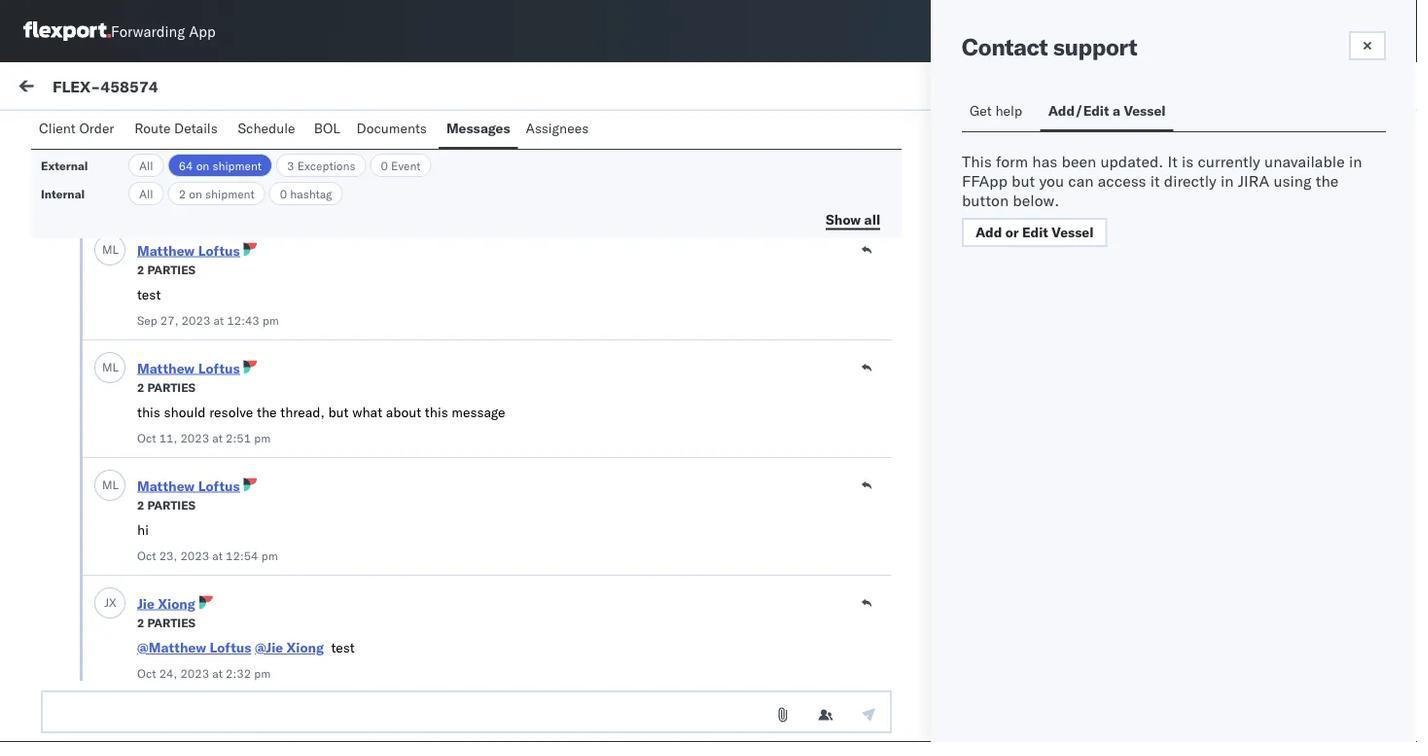 Task type: describe. For each thing, give the bounding box(es) containing it.
pdt for waka!
[[629, 342, 654, 359]]

parties for @matthew
[[147, 616, 196, 630]]

hi
[[137, 522, 149, 539]]

app
[[189, 22, 216, 40]]

vandelay
[[976, 169, 1032, 186]]

bol
[[314, 120, 340, 137]]

4 omkar from the top
[[94, 531, 135, 548]]

order for bottommost client order button
[[1110, 216, 1145, 233]]

2 matthew loftus button from the top
[[137, 360, 240, 377]]

work button
[[1052, 188, 1102, 245]]

at inside hi oct 23, 2023 at 12:54 pm
[[212, 549, 223, 563]]

message for message
[[60, 169, 107, 183]]

0 vertical spatial messages button
[[439, 111, 518, 149]]

a right create at the left of page
[[101, 622, 108, 639]]

message list
[[226, 124, 310, 141]]

this for this is a great deal and with create a lucrative partnership.
[[58, 603, 85, 620]]

jason-test zhao button
[[137, 124, 245, 142]]

2:46
[[572, 449, 602, 466]]

2 m l from the top
[[102, 360, 119, 375]]

at left 2:51 at the left
[[212, 431, 223, 445]]

add or edit vessel button
[[962, 218, 1107, 247]]

2023 right 11,
[[180, 431, 209, 445]]

4 2023, from the top
[[530, 566, 568, 583]]

assignees button
[[518, 111, 600, 149]]

0 for 0 event
[[381, 158, 388, 173]]

internal (0)
[[130, 124, 207, 141]]

1 vertical spatial has
[[394, 691, 416, 708]]

omkar for are
[[94, 657, 135, 674]]

j for jason-
[[105, 125, 109, 140]]

pm for your
[[605, 692, 626, 709]]

but inside but you can access it directly in jira using the button below.
[[1012, 171, 1035, 191]]

2 for oct 11, 2023 at 2:51 pm
[[137, 380, 144, 395]]

work for related
[[1138, 169, 1163, 183]]

route details button
[[127, 111, 230, 149]]

shipment for 2 on shipment
[[205, 186, 254, 201]]

zhao
[[213, 124, 245, 142]]

pm inside test sep 27, 2023 at 12:43 pm
[[262, 313, 279, 328]]

contact support
[[962, 32, 1138, 61]]

client
[[1336, 148, 1373, 165]]

oct 26, 2023, 3:30 pm pdt
[[480, 342, 654, 359]]

summary
[[983, 196, 1040, 213]]

form
[[996, 152, 1028, 171]]

schedule
[[238, 120, 295, 137]]

1 vertical spatial but
[[328, 404, 349, 421]]

jul
[[189, 195, 203, 210]]

all for 2
[[139, 186, 153, 201]]

0 vertical spatial client order button
[[31, 111, 127, 149]]

4 26, from the top
[[506, 566, 527, 583]]

1 vertical spatial messages
[[1358, 196, 1417, 213]]

exception: for exception: warehouse devan delay
[[62, 564, 131, 581]]

&
[[324, 691, 333, 708]]

this is a great deal and with create a lucrative partnership.
[[58, 603, 244, 639]]

directly
[[1164, 171, 1217, 191]]

pm right 2:51 at the left
[[254, 431, 271, 445]]

(1)
[[86, 124, 111, 141]]

0 event
[[381, 158, 421, 173]]

exceptions
[[297, 158, 355, 173]]

23,
[[159, 549, 177, 563]]

warehouse
[[134, 564, 207, 581]]

devan
[[353, 691, 390, 708]]

pm inside @matthew loftus @jie xiong test oct 24, 2023 at 2:32 pm
[[254, 666, 271, 681]]

64
[[179, 158, 193, 173]]

external (1)
[[31, 124, 111, 141]]

2 parties for test
[[137, 263, 196, 277]]

am filing a commendation report
[[66, 253, 266, 270]]

floats
[[120, 360, 155, 377]]

can
[[1068, 171, 1094, 191]]

jason-
[[137, 124, 182, 142]]

omkar for floats
[[94, 326, 135, 343]]

client for top client order button
[[39, 120, 76, 137]]

2 parties for hi
[[137, 498, 196, 513]]

2 vertical spatial flex-
[[1093, 235, 1134, 252]]

it
[[1150, 171, 1160, 191]]

2 left jul
[[179, 186, 186, 201]]

waka
[[224, 360, 259, 377]]

26, for exception: unknown customs hold type
[[506, 449, 527, 466]]

or
[[1005, 224, 1019, 241]]

0 horizontal spatial flex-
[[53, 76, 100, 96]]

commendation
[[133, 253, 225, 270]]

at inside jason-test zhao destination agent 2 parties @hiahiahia again (edited)  jul 12, 2023 at 6:56 pm
[[259, 195, 270, 210]]

pdt for your
[[629, 692, 654, 709]]

exception: unknown customs hold type
[[62, 457, 324, 474]]

thread,
[[280, 404, 325, 421]]

documents button
[[349, 111, 439, 149]]

test inside @matthew loftus @jie xiong test oct 24, 2023 at 2:32 pm
[[331, 639, 355, 657]]

1 jie xiong from the top
[[137, 595, 195, 612]]

2 for sep 27, 2023 at 12:43 pm
[[137, 263, 144, 277]]

waka!
[[262, 360, 301, 377]]

4 - from the top
[[787, 566, 795, 583]]

1 horizontal spatial flex-458574
[[976, 128, 1081, 148]]

message
[[452, 404, 505, 421]]

oct inside hi oct 23, 2023 at 12:54 pm
[[137, 549, 156, 563]]

forwarding
[[111, 22, 185, 40]]

3 resize handle column header from the left
[[1061, 162, 1084, 742]]

0 horizontal spatial your
[[159, 360, 185, 377]]

unknown
[[134, 457, 195, 474]]

4:00
[[572, 235, 602, 252]]

sep
[[137, 313, 157, 328]]

my work
[[19, 75, 106, 102]]

lucrative
[[111, 622, 164, 639]]

whatever
[[58, 360, 117, 377]]

1 oct 26, 2023, 2:45 pm pdt from the top
[[480, 566, 654, 583]]

4 pdt from the top
[[629, 566, 654, 583]]

my
[[19, 75, 50, 102]]

savant for a
[[139, 219, 181, 236]]

- for exception: unknown customs hold type
[[787, 449, 795, 466]]

show
[[826, 211, 861, 228]]

work for my
[[56, 75, 106, 102]]

pm for exception: unknown customs hold type
[[605, 449, 626, 466]]

this for this form has been updated. it is currently unavailable in ffapp
[[962, 152, 992, 171]]

parties for test
[[147, 263, 196, 277]]

12,
[[206, 195, 224, 210]]

matthew for hi
[[137, 478, 195, 495]]

hi oct 23, 2023 at 12:54 pm
[[137, 522, 278, 563]]

show all button
[[814, 205, 892, 234]]

(edited)
[[137, 195, 186, 210]]

2 2 parties from the top
[[137, 380, 196, 395]]

x
[[109, 596, 116, 610]]

the inside but you can access it directly in jira using the button below.
[[1316, 171, 1339, 191]]

forwarding app
[[111, 22, 216, 40]]

- for am filing a commendation report
[[787, 235, 795, 252]]

unavailable
[[1264, 152, 1345, 171]]

0 horizontal spatial messages
[[446, 120, 510, 137]]

on for 2
[[189, 186, 202, 201]]

notifying
[[104, 691, 158, 708]]

(0)
[[182, 124, 207, 141]]

z
[[109, 125, 116, 140]]

vandelay link
[[976, 168, 1032, 188]]

2023 inside hi oct 23, 2023 at 12:54 pm
[[180, 549, 209, 563]]

what
[[352, 404, 382, 421]]

matthew loftus for hi
[[137, 478, 240, 495]]

route
[[134, 120, 171, 137]]

item/shipment
[[1166, 169, 1246, 183]]

26, for your
[[506, 692, 527, 709]]

add/edit
[[1048, 102, 1109, 119]]

26, for am filing a commendation report
[[506, 235, 527, 252]]

matthew loftus button for hi
[[137, 478, 240, 495]]

l for hi
[[112, 478, 119, 493]]

all
[[864, 211, 880, 228]]

below.
[[1013, 191, 1059, 210]]

2 this from the left
[[425, 404, 448, 421]]

internal for internal
[[41, 186, 85, 201]]

1 resize handle column header from the left
[[448, 162, 471, 742]]

jason-test zhao destination agent 2 parties @hiahiahia again (edited)  jul 12, 2023 at 6:56 pm
[[137, 124, 347, 210]]

- for waka!
[[787, 342, 795, 359]]

client for bottommost client order button
[[1110, 196, 1146, 213]]

1 vertical spatial the
[[257, 404, 277, 421]]

agent
[[316, 126, 347, 140]]

0 vertical spatial xiong
[[158, 595, 195, 612]]

documents
[[357, 120, 427, 137]]

get
[[970, 102, 992, 119]]

xiong inside @matthew loftus @jie xiong test oct 24, 2023 at 2:32 pm
[[287, 639, 324, 657]]

@jie xiong button
[[255, 639, 324, 657]]

again
[[209, 169, 242, 186]]

1 horizontal spatial 458574
[[1024, 128, 1081, 148]]

at inside test sep 27, 2023 at 12:43 pm
[[213, 313, 224, 328]]

12:54
[[226, 549, 258, 563]]

2 jie xiong from the top
[[137, 713, 195, 730]]

1 vertical spatial work
[[1060, 196, 1092, 213]]

2 oct 26, 2023, 2:45 pm pdt from the top
[[480, 692, 654, 709]]

2 inside jason-test zhao destination agent 2 parties @hiahiahia again (edited)  jul 12, 2023 at 6:56 pm
[[137, 145, 144, 160]]

j for @matthew
[[104, 596, 109, 610]]

pm inside jason-test zhao destination agent 2 parties @hiahiahia again (edited)  jul 12, 2023 at 6:56 pm
[[301, 195, 318, 210]]

add or edit vessel
[[976, 224, 1094, 241]]

4 omkar savant from the top
[[94, 531, 181, 548]]

pm for waka!
[[605, 342, 626, 359]]

in inside this form has been updated. it is currently unavailable in ffapp
[[1349, 152, 1362, 171]]

help
[[995, 102, 1022, 119]]

vessel inside button
[[1052, 224, 1094, 241]]

has inside this form has been updated. it is currently unavailable in ffapp
[[1032, 152, 1058, 171]]

this should resolve the thread, but what about this message
[[137, 404, 505, 421]]



Task type: vqa. For each thing, say whether or not it's contained in the screenshot.
"AND"
yes



Task type: locate. For each thing, give the bounding box(es) containing it.
messages
[[446, 120, 510, 137], [1358, 196, 1417, 213]]

2023 up exception: warehouse devan delay
[[180, 549, 209, 563]]

matthew loftus down jul
[[137, 242, 240, 259]]

2 parties button down internal (0)
[[137, 143, 196, 160]]

m for test
[[102, 243, 112, 257]]

3 2 parties from the top
[[137, 498, 196, 513]]

parties inside jason-test zhao destination agent 2 parties @hiahiahia again (edited)  jul 12, 2023 at 6:56 pm
[[147, 145, 196, 160]]

has
[[1032, 152, 1058, 171], [394, 691, 416, 708]]

1 savant from the top
[[139, 219, 181, 236]]

1 horizontal spatial client order
[[1110, 196, 1146, 233]]

2 on shipment
[[179, 186, 254, 201]]

2023 right 12,
[[227, 195, 256, 210]]

type
[[293, 457, 324, 474]]

2 horizontal spatial flex-
[[1093, 235, 1134, 252]]

0 vertical spatial matthew loftus button
[[137, 242, 240, 259]]

matthew loftus down 'exception: unknown customs hold type'
[[137, 478, 240, 495]]

0 vertical spatial client
[[39, 120, 76, 137]]

2 m from the top
[[102, 360, 112, 375]]

m for hi
[[102, 478, 112, 493]]

0 horizontal spatial messages button
[[439, 111, 518, 149]]

1 this from the left
[[137, 404, 160, 421]]

test up sep
[[137, 286, 161, 303]]

omkar left sep
[[94, 326, 135, 343]]

4 pm from the top
[[605, 566, 626, 583]]

0 vertical spatial messages
[[446, 120, 510, 137]]

at left the 12:43
[[213, 313, 224, 328]]

2 vertical spatial xiong
[[158, 713, 195, 730]]

2:51
[[226, 431, 251, 445]]

1 m l from the top
[[102, 243, 119, 257]]

partnership.
[[168, 622, 244, 639]]

flexport. image
[[23, 21, 111, 41]]

omkar up the filing
[[94, 219, 135, 236]]

1 horizontal spatial the
[[1316, 171, 1339, 191]]

0 horizontal spatial order
[[79, 120, 114, 137]]

pm inside hi oct 23, 2023 at 12:54 pm
[[261, 549, 278, 563]]

1 vertical spatial j
[[104, 596, 109, 610]]

1 pdt from the top
[[629, 235, 654, 252]]

been right devan
[[419, 691, 450, 708]]

route details
[[134, 120, 218, 137]]

4 2 parties from the top
[[137, 616, 196, 630]]

hashtag
[[290, 186, 332, 201]]

2 2023, from the top
[[530, 342, 568, 359]]

you down 24, on the bottom
[[162, 691, 184, 708]]

all button for 2
[[128, 182, 164, 205]]

savant for customs
[[139, 424, 181, 441]]

2 omkar from the top
[[94, 326, 135, 343]]

1 m from the top
[[102, 243, 112, 257]]

on right 64 on the left of page
[[196, 158, 209, 173]]

1 vertical spatial xiong
[[287, 639, 324, 657]]

l for test
[[112, 243, 119, 257]]

1 vertical spatial been
[[419, 691, 450, 708]]

all button for 64
[[128, 154, 164, 177]]

matthew down 27,
[[137, 360, 195, 377]]

loftus down 12,
[[198, 242, 240, 259]]

2023 inside @matthew loftus @jie xiong test oct 24, 2023 at 2:32 pm
[[180, 666, 209, 681]]

this up 11,
[[137, 404, 160, 421]]

1 horizontal spatial vessel
[[1124, 102, 1166, 119]]

0 horizontal spatial work
[[56, 75, 106, 102]]

1 matthew from the top
[[137, 242, 195, 259]]

4 savant from the top
[[139, 531, 181, 548]]

is right it
[[1182, 152, 1194, 171]]

26,
[[506, 235, 527, 252], [506, 342, 527, 359], [506, 449, 527, 466], [506, 566, 527, 583], [506, 692, 527, 709]]

test inside test sep 27, 2023 at 12:43 pm
[[137, 286, 161, 303]]

oct 26, 2023, 4:00 pm pdt
[[480, 235, 654, 252]]

0 vertical spatial all
[[139, 158, 153, 173]]

1 horizontal spatial resize handle column header
[[755, 162, 778, 742]]

you left can
[[1039, 171, 1064, 191]]

1 horizontal spatial is
[[1182, 152, 1194, 171]]

matthew for test
[[137, 242, 195, 259]]

we are notifying you that your shipment, k & k, devan has been
[[58, 691, 450, 708]]

2:32
[[226, 666, 251, 681]]

order for top client order button
[[79, 120, 114, 137]]

savant up whatever floats your boat! waka waka!
[[139, 326, 181, 343]]

2 parties button for test
[[137, 261, 196, 278]]

5 omkar from the top
[[94, 657, 135, 674]]

client down my work
[[39, 120, 76, 137]]

a
[[1113, 102, 1120, 119], [123, 253, 130, 270], [102, 603, 109, 620], [101, 622, 108, 639]]

2 2:45 from the top
[[572, 692, 602, 709]]

loftus for oct 11, 2023 at 2:51 pm
[[198, 360, 240, 377]]

2023 inside test sep 27, 2023 at 12:43 pm
[[181, 313, 210, 328]]

1 vertical spatial on
[[189, 186, 202, 201]]

customs
[[199, 457, 256, 474]]

m l for test
[[102, 243, 119, 257]]

2 parties button down jie xiong button
[[137, 614, 196, 631]]

all for 64
[[139, 158, 153, 173]]

client order for bottommost client order button
[[1110, 196, 1146, 233]]

client
[[39, 120, 76, 137], [1110, 196, 1146, 213]]

edit
[[1022, 224, 1048, 241]]

- for your
[[787, 692, 795, 709]]

1 vertical spatial all
[[139, 186, 153, 201]]

0 horizontal spatial resize handle column header
[[448, 162, 471, 742]]

2 pm from the top
[[605, 342, 626, 359]]

matthew down unknown
[[137, 478, 195, 495]]

4 parties from the top
[[147, 498, 196, 513]]

it
[[1168, 152, 1178, 171]]

3 matthew loftus from the top
[[137, 478, 240, 495]]

your
[[159, 360, 185, 377], [216, 691, 243, 708]]

1 horizontal spatial work
[[1060, 196, 1092, 213]]

omkar savant up 23, at the bottom
[[94, 531, 181, 548]]

am
[[66, 253, 85, 270]]

1 horizontal spatial has
[[1032, 152, 1058, 171]]

0 horizontal spatial work
[[189, 80, 221, 97]]

has down flex-458574 link
[[1032, 152, 1058, 171]]

3 parties from the top
[[147, 380, 196, 395]]

matthew loftus for test
[[137, 242, 240, 259]]

client order for top client order button
[[39, 120, 114, 137]]

0 horizontal spatial client order
[[39, 120, 114, 137]]

access
[[1098, 171, 1146, 191]]

1 j from the top
[[105, 125, 109, 140]]

0 vertical spatial internal
[[130, 124, 178, 141]]

2 down floats
[[137, 380, 144, 395]]

2023, for am filing a commendation report
[[530, 235, 568, 252]]

l right am
[[112, 243, 119, 257]]

omkar savant for floats
[[94, 326, 181, 343]]

1 omkar from the top
[[94, 219, 135, 236]]

in inside but you can access it directly in jira using the button below.
[[1221, 171, 1234, 191]]

0 vertical spatial flex-458574
[[53, 76, 158, 96]]

1 vertical spatial vessel
[[1052, 224, 1094, 241]]

1 vertical spatial l
[[112, 360, 119, 375]]

on for 64
[[196, 158, 209, 173]]

internal inside button
[[130, 124, 178, 141]]

1 vertical spatial matthew
[[137, 360, 195, 377]]

you inside but you can access it directly in jira using the button below.
[[1039, 171, 1064, 191]]

1 pm from the top
[[605, 235, 626, 252]]

2:45
[[572, 566, 602, 583], [572, 692, 602, 709]]

1 jie from the top
[[137, 595, 155, 612]]

forwarding app link
[[23, 21, 216, 41]]

parties up hi on the bottom left
[[147, 498, 196, 513]]

pm right 6:56
[[301, 195, 318, 210]]

0 horizontal spatial 0
[[280, 186, 287, 201]]

1 2:45 from the top
[[572, 566, 602, 583]]

savant for your
[[139, 326, 181, 343]]

parties
[[147, 145, 196, 160], [147, 263, 196, 277], [147, 380, 196, 395], [147, 498, 196, 513], [147, 616, 196, 630]]

jie
[[137, 595, 155, 612], [137, 713, 155, 730]]

contact
[[962, 32, 1048, 61]]

1 vertical spatial this
[[58, 603, 85, 620]]

1 2 parties from the top
[[137, 263, 196, 277]]

3 savant from the top
[[139, 424, 181, 441]]

0 vertical spatial m l
[[102, 243, 119, 257]]

report
[[229, 253, 266, 270]]

add
[[976, 224, 1002, 241]]

0 horizontal spatial vessel
[[1052, 224, 1094, 241]]

omkar savant down (edited)
[[94, 219, 181, 236]]

message list button
[[218, 115, 318, 153]]

0 horizontal spatial in
[[1221, 171, 1234, 191]]

3 m l from the top
[[102, 478, 119, 493]]

button
[[962, 191, 1009, 210]]

2 savant from the top
[[139, 326, 181, 343]]

j
[[105, 125, 109, 140], [104, 596, 109, 610]]

1 parties from the top
[[147, 145, 196, 160]]

0 vertical spatial jie
[[137, 595, 155, 612]]

pm
[[605, 235, 626, 252], [605, 342, 626, 359], [605, 449, 626, 466], [605, 566, 626, 583], [605, 692, 626, 709]]

m l right am
[[102, 243, 119, 257]]

2 left deal
[[137, 616, 144, 630]]

2 for oct 23, 2023 at 12:54 pm
[[137, 498, 144, 513]]

the down view as client
[[1316, 171, 1339, 191]]

this inside this is a great deal and with create a lucrative partnership.
[[58, 603, 85, 620]]

3 2023, from the top
[[530, 449, 568, 466]]

0 vertical spatial test
[[137, 286, 161, 303]]

3 - from the top
[[787, 449, 795, 466]]

test up k,
[[331, 639, 355, 657]]

1 vertical spatial jie xiong
[[137, 713, 195, 730]]

client order button
[[31, 111, 127, 149], [1102, 188, 1157, 245]]

1 all from the top
[[139, 158, 153, 173]]

2 parties for @matthew
[[137, 616, 196, 630]]

on left 12,
[[189, 186, 202, 201]]

4 2 parties button from the top
[[137, 496, 196, 513]]

external for external
[[41, 158, 88, 173]]

shipment for 64 on shipment
[[212, 158, 262, 173]]

all down jason- in the top of the page
[[139, 158, 153, 173]]

with
[[205, 603, 231, 620]]

savant for notifying
[[139, 657, 181, 674]]

flex- right 'my'
[[53, 76, 100, 96]]

pdt for am filing a commendation report
[[629, 235, 654, 252]]

1 - from the top
[[787, 235, 795, 252]]

0 for 0 hashtag
[[280, 186, 287, 201]]

is left j x
[[88, 603, 99, 620]]

omkar up the notifying
[[94, 657, 135, 674]]

loftus
[[198, 242, 240, 259], [198, 360, 240, 377], [198, 478, 240, 495], [210, 639, 251, 657]]

1 vertical spatial internal
[[41, 186, 85, 201]]

1 horizontal spatial but
[[1012, 171, 1035, 191]]

using
[[1274, 171, 1312, 191]]

is inside this form has been updated. it is currently unavailable in ffapp
[[1182, 152, 1194, 171]]

1 horizontal spatial message
[[226, 124, 283, 141]]

hold
[[259, 457, 290, 474]]

jie down the notifying
[[137, 713, 155, 730]]

2 26, from the top
[[506, 342, 527, 359]]

3 omkar from the top
[[94, 424, 135, 441]]

1 vertical spatial order
[[1110, 216, 1145, 233]]

messages button
[[439, 111, 518, 149], [1350, 188, 1417, 245]]

vessel inside button
[[1124, 102, 1166, 119]]

1 2023, from the top
[[530, 235, 568, 252]]

resize handle column header
[[448, 162, 471, 742], [755, 162, 778, 742], [1061, 162, 1084, 742]]

omkar savant for unknown
[[94, 424, 181, 441]]

oct 26, 2023, 2:45 pm pdt
[[480, 566, 654, 583], [480, 692, 654, 709]]

2 all from the top
[[139, 186, 153, 201]]

import work button
[[137, 62, 228, 115]]

None text field
[[41, 691, 892, 733]]

at left 6:56
[[259, 195, 270, 210]]

12:43
[[227, 313, 259, 328]]

at up devan at bottom
[[212, 549, 223, 563]]

2023 down @matthew loftus button
[[180, 666, 209, 681]]

loftus up 2:32
[[210, 639, 251, 657]]

0 horizontal spatial test
[[137, 286, 161, 303]]

0 horizontal spatial been
[[419, 691, 450, 708]]

m down 'exception: unknown customs hold type'
[[102, 478, 112, 493]]

external for external (1)
[[31, 124, 82, 141]]

omkar for filing
[[94, 219, 135, 236]]

@jie
[[255, 639, 283, 657]]

a inside button
[[1113, 102, 1120, 119]]

0 vertical spatial on
[[196, 158, 209, 173]]

1 vertical spatial matthew loftus button
[[137, 360, 240, 377]]

1 vertical spatial jie
[[137, 713, 155, 730]]

in left jira
[[1221, 171, 1234, 191]]

your down 2:32
[[216, 691, 243, 708]]

@matthew loftus @jie xiong test oct 24, 2023 at 2:32 pm
[[137, 639, 355, 681]]

2 vertical spatial l
[[112, 478, 119, 493]]

5 2 parties button from the top
[[137, 614, 196, 631]]

2 parties down whatever floats your boat! waka waka!
[[137, 380, 196, 395]]

loftus for sep 27, 2023 at 12:43 pm
[[198, 242, 240, 259]]

loftus inside @matthew loftus @jie xiong test oct 24, 2023 at 2:32 pm
[[210, 639, 251, 657]]

jie xiong down 'that'
[[137, 713, 195, 730]]

at inside @matthew loftus @jie xiong test oct 24, 2023 at 2:32 pm
[[212, 666, 223, 681]]

1 vertical spatial messages button
[[1350, 188, 1417, 245]]

pdt for exception: unknown customs hold type
[[629, 449, 654, 466]]

all button down jason- in the top of the page
[[128, 154, 164, 177]]

0 left event
[[381, 158, 388, 173]]

1 matthew loftus from the top
[[137, 242, 240, 259]]

external left (1)
[[31, 124, 82, 141]]

1 all button from the top
[[128, 154, 164, 177]]

exception: left unknown
[[62, 457, 131, 474]]

your left boat!
[[159, 360, 185, 377]]

omkar savant up the notifying
[[94, 657, 181, 674]]

3 pdt from the top
[[629, 449, 654, 466]]

list
[[286, 124, 310, 141]]

this right about
[[425, 404, 448, 421]]

2023 inside jason-test zhao destination agent 2 parties @hiahiahia again (edited)  jul 12, 2023 at 6:56 pm
[[227, 195, 256, 210]]

2 right the filing
[[137, 263, 144, 277]]

1 omkar savant from the top
[[94, 219, 181, 236]]

0 vertical spatial j
[[105, 125, 109, 140]]

work down shipment
[[1138, 169, 1163, 183]]

all
[[139, 158, 153, 173], [139, 186, 153, 201]]

2 vertical spatial m
[[102, 478, 112, 493]]

2 parties up 27,
[[137, 263, 196, 277]]

3 2 parties button from the top
[[137, 378, 196, 395]]

destination
[[252, 126, 313, 140]]

l left floats
[[112, 360, 119, 375]]

2
[[137, 145, 144, 160], [179, 186, 186, 201], [137, 263, 144, 277], [137, 380, 144, 395], [137, 498, 144, 513], [137, 616, 144, 630]]

3
[[287, 158, 294, 173]]

matthew loftus
[[137, 242, 240, 259], [137, 360, 240, 377], [137, 478, 240, 495]]

shipment down the again
[[205, 186, 254, 201]]

and
[[178, 603, 201, 620]]

2 2 parties button from the top
[[137, 261, 196, 278]]

view as client button
[[1253, 142, 1386, 171]]

2023
[[227, 195, 256, 210], [181, 313, 210, 328], [180, 431, 209, 445], [180, 549, 209, 563], [180, 666, 209, 681]]

is inside this is a great deal and with create a lucrative partnership.
[[88, 603, 99, 620]]

2023, for exception: unknown customs hold type
[[530, 449, 568, 466]]

0 horizontal spatial but
[[328, 404, 349, 421]]

but you can access it directly in jira using the button below.
[[962, 171, 1339, 210]]

1 vertical spatial shipment
[[205, 186, 254, 201]]

import
[[144, 80, 185, 97]]

5 parties from the top
[[147, 616, 196, 630]]

1 horizontal spatial order
[[1110, 216, 1145, 233]]

1 vertical spatial external
[[41, 158, 88, 173]]

2023, for waka!
[[530, 342, 568, 359]]

2 jie from the top
[[137, 713, 155, 730]]

3 matthew from the top
[[137, 478, 195, 495]]

1 vertical spatial is
[[88, 603, 99, 620]]

test
[[182, 124, 209, 142]]

5 pm from the top
[[605, 692, 626, 709]]

1 vertical spatial flex-
[[976, 128, 1024, 148]]

omkar left 11,
[[94, 424, 135, 441]]

2 matthew loftus from the top
[[137, 360, 240, 377]]

external (1) button
[[23, 115, 123, 153]]

m l left floats
[[102, 360, 119, 375]]

5 - from the top
[[787, 692, 795, 709]]

0 vertical spatial vessel
[[1124, 102, 1166, 119]]

1 horizontal spatial client order button
[[1102, 188, 1157, 245]]

l down 'exception: unknown customs hold type'
[[112, 478, 119, 493]]

oct inside @matthew loftus @jie xiong test oct 24, 2023 at 2:32 pm
[[137, 666, 156, 681]]

0 horizontal spatial client order button
[[31, 111, 127, 149]]

0 horizontal spatial client
[[39, 120, 76, 137]]

1 matthew loftus button from the top
[[137, 242, 240, 259]]

3 matthew loftus button from the top
[[137, 478, 240, 495]]

all button left jul
[[128, 182, 164, 205]]

matthew loftus button up should
[[137, 360, 240, 377]]

this up create at the left of page
[[58, 603, 85, 620]]

Search Shipments (/) text field
[[1045, 17, 1232, 46]]

a right add/edit at top right
[[1113, 102, 1120, 119]]

jie up lucrative
[[137, 595, 155, 612]]

0 vertical spatial this
[[962, 152, 992, 171]]

5 pdt from the top
[[629, 692, 654, 709]]

message inside button
[[226, 124, 283, 141]]

0 horizontal spatial has
[[394, 691, 416, 708]]

2 resize handle column header from the left
[[755, 162, 778, 742]]

3 pm from the top
[[605, 449, 626, 466]]

ffapp
[[962, 171, 1008, 191]]

omkar savant for filing
[[94, 219, 181, 236]]

parties down jie xiong button
[[147, 616, 196, 630]]

1 2 parties button from the top
[[137, 143, 196, 160]]

this inside this form has been updated. it is currently unavailable in ffapp
[[962, 152, 992, 171]]

details
[[174, 120, 218, 137]]

savant down should
[[139, 424, 181, 441]]

458574 up route
[[100, 76, 158, 96]]

loftus up resolve
[[198, 360, 240, 377]]

shipment
[[212, 158, 262, 173], [205, 186, 254, 201]]

vessel up shipment
[[1124, 102, 1166, 119]]

been inside this form has been updated. it is currently unavailable in ffapp
[[1062, 152, 1096, 171]]

1 vertical spatial client order button
[[1102, 188, 1157, 245]]

1 horizontal spatial work
[[1138, 169, 1163, 183]]

work up external (1)
[[56, 75, 106, 102]]

m right am
[[102, 243, 112, 257]]

2023, for your
[[530, 692, 568, 709]]

5 savant from the top
[[139, 657, 181, 674]]

jie xiong button
[[137, 595, 195, 612]]

2 parties button for @hiahiahia
[[137, 143, 196, 160]]

1 vertical spatial test
[[331, 639, 355, 657]]

get help button
[[962, 93, 1033, 131]]

3 l from the top
[[112, 478, 119, 493]]

internal for internal (0)
[[130, 124, 178, 141]]

5 26, from the top
[[506, 692, 527, 709]]

matthew loftus button for test
[[137, 242, 240, 259]]

omkar for unknown
[[94, 424, 135, 441]]

exception: for exception: unknown customs hold type
[[62, 457, 131, 474]]

0 vertical spatial l
[[112, 243, 119, 257]]

5 omkar savant from the top
[[94, 657, 181, 674]]

2 - from the top
[[787, 342, 795, 359]]

at left 2:32
[[212, 666, 223, 681]]

loftus for oct 23, 2023 at 12:54 pm
[[198, 478, 240, 495]]

2 pdt from the top
[[629, 342, 654, 359]]

0 vertical spatial matthew
[[137, 242, 195, 259]]

2 j from the top
[[104, 596, 109, 610]]

but up summary
[[1012, 171, 1035, 191]]

pm up delay
[[261, 549, 278, 563]]

omkar savant up unknown
[[94, 424, 181, 441]]

xiong right @jie
[[287, 639, 324, 657]]

parties down whatever floats your boat! waka waka!
[[147, 380, 196, 395]]

external inside button
[[31, 124, 82, 141]]

2 matthew from the top
[[137, 360, 195, 377]]

that
[[187, 691, 212, 708]]

2 all button from the top
[[128, 182, 164, 205]]

devan
[[210, 564, 251, 581]]

2 omkar savant from the top
[[94, 326, 181, 343]]

0 horizontal spatial 458574
[[100, 76, 158, 96]]

2023 right 27,
[[181, 313, 210, 328]]

message for message list
[[226, 124, 283, 141]]

5 2023, from the top
[[530, 692, 568, 709]]

pm for am filing a commendation report
[[605, 235, 626, 252]]

2 for oct 24, 2023 at 2:32 pm
[[137, 616, 144, 630]]

exception: warehouse devan delay
[[62, 564, 291, 581]]

1 exception: from the top
[[62, 457, 131, 474]]

2 vertical spatial matthew loftus
[[137, 478, 240, 495]]

1 vertical spatial m l
[[102, 360, 119, 375]]

3 26, from the top
[[506, 449, 527, 466]]

work right the import
[[189, 80, 221, 97]]

11,
[[159, 431, 177, 445]]

a left great
[[102, 603, 109, 620]]

3 omkar savant from the top
[[94, 424, 181, 441]]

in right as
[[1349, 152, 1362, 171]]

jira
[[1238, 171, 1270, 191]]

view as client
[[1284, 148, 1373, 165]]

1 horizontal spatial flex-
[[976, 128, 1024, 148]]

updated.
[[1100, 152, 1164, 171]]

2 parties down jie xiong button
[[137, 616, 196, 630]]

m left floats
[[102, 360, 112, 375]]

savant down @matthew
[[139, 657, 181, 674]]

been left access
[[1062, 152, 1096, 171]]

1 horizontal spatial messages button
[[1350, 188, 1417, 245]]

0 vertical spatial exception:
[[62, 457, 131, 474]]

0 vertical spatial has
[[1032, 152, 1058, 171]]

0 vertical spatial oct 26, 2023, 2:45 pm pdt
[[480, 566, 654, 583]]

1 vertical spatial exception:
[[62, 564, 131, 581]]

1 horizontal spatial your
[[216, 691, 243, 708]]

@matthew
[[137, 639, 206, 657]]

0 horizontal spatial flex-458574
[[53, 76, 158, 96]]

shipment completed
[[1127, 151, 1239, 166]]

2 parties button for hi
[[137, 496, 196, 513]]

1 l from the top
[[112, 243, 119, 257]]

1 horizontal spatial test
[[331, 639, 355, 657]]

shipment down zhao
[[212, 158, 262, 173]]

None text field
[[983, 691, 1386, 733]]

0 vertical spatial the
[[1316, 171, 1339, 191]]

about
[[386, 404, 421, 421]]

messages button down client
[[1350, 188, 1417, 245]]

0 vertical spatial work
[[56, 75, 106, 102]]

create
[[58, 622, 97, 639]]

omkar savant for are
[[94, 657, 181, 674]]

0 vertical spatial flex-
[[53, 76, 100, 96]]

0 vertical spatial external
[[31, 124, 82, 141]]

1 horizontal spatial messages
[[1358, 196, 1417, 213]]

jie xiong down warehouse
[[137, 595, 195, 612]]

2 down route
[[137, 145, 144, 160]]

2 exception: from the top
[[62, 564, 131, 581]]

1 vertical spatial work
[[1138, 169, 1163, 183]]

k,
[[336, 691, 350, 708]]

1 vertical spatial your
[[216, 691, 243, 708]]

26, for waka!
[[506, 342, 527, 359]]

458574 down add/edit at top right
[[1024, 128, 1081, 148]]

parties for hi
[[147, 498, 196, 513]]

loftus down customs
[[198, 478, 240, 495]]

j x
[[104, 596, 116, 610]]

m l for hi
[[102, 478, 119, 493]]

1 26, from the top
[[506, 235, 527, 252]]

oct 26, 2023, 2:46 pm pdt
[[480, 449, 654, 466]]

flex-458574 link
[[976, 128, 1081, 148]]

2 parties from the top
[[147, 263, 196, 277]]

has right devan
[[394, 691, 416, 708]]

3 m from the top
[[102, 478, 112, 493]]

1 horizontal spatial client
[[1110, 196, 1146, 213]]

the right resolve
[[257, 404, 277, 421]]

pm right 2:32
[[254, 666, 271, 681]]

summary button
[[975, 188, 1052, 245]]

1 vertical spatial 2:45
[[572, 692, 602, 709]]

0 vertical spatial work
[[189, 80, 221, 97]]

0 horizontal spatial you
[[162, 691, 184, 708]]

l
[[112, 243, 119, 257], [112, 360, 119, 375], [112, 478, 119, 493]]

0 vertical spatial order
[[79, 120, 114, 137]]

2 l from the top
[[112, 360, 119, 375]]

0 vertical spatial message
[[226, 124, 283, 141]]

1 horizontal spatial in
[[1349, 152, 1362, 171]]

a right the filing
[[123, 253, 130, 270]]



